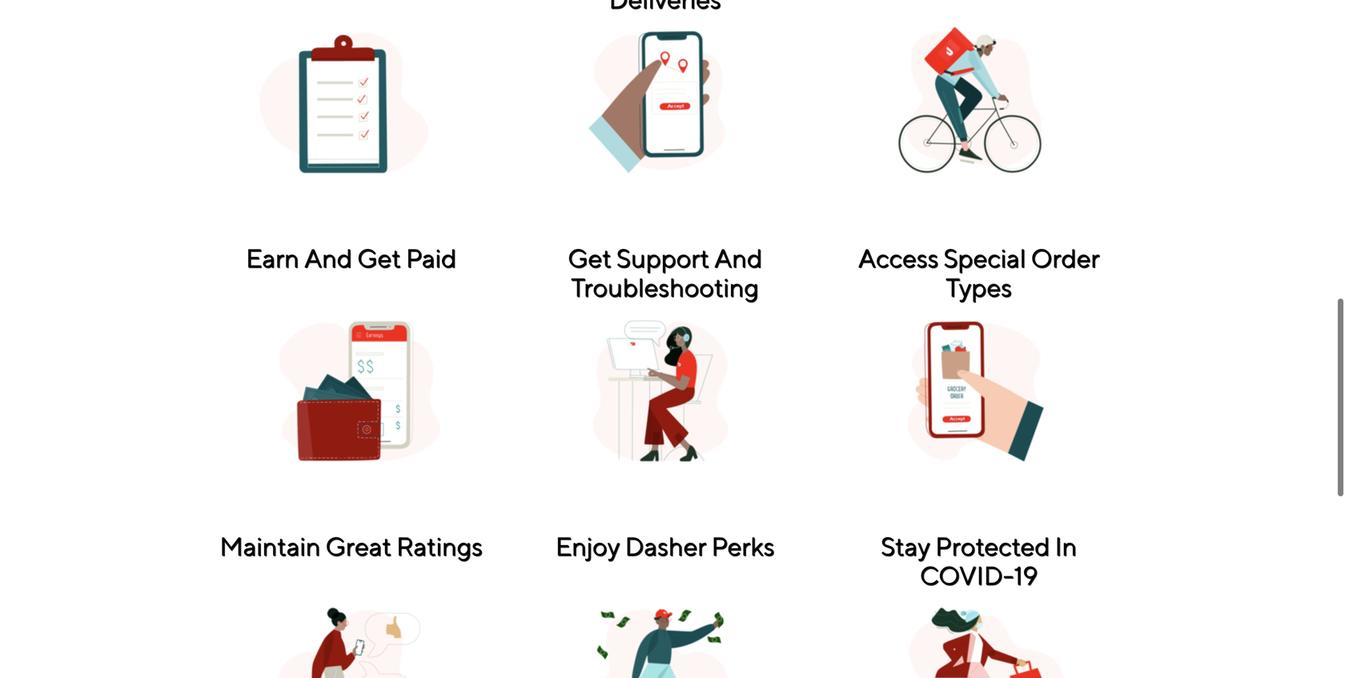 Task type: describe. For each thing, give the bounding box(es) containing it.
access special order types
[[858, 243, 1100, 302]]

types
[[946, 272, 1012, 302]]

get support and troubleshooting
[[568, 243, 763, 302]]

get inside earn and get paid link
[[357, 243, 401, 273]]

earn and get paid link
[[203, 210, 500, 481]]

19
[[1014, 561, 1038, 591]]

access
[[858, 243, 939, 273]]

and inside the get support and troubleshooting
[[714, 243, 763, 273]]

enjoy dasher perks
[[556, 531, 775, 561]]

get inside the get support and troubleshooting
[[568, 243, 612, 273]]

enjoy dasher perks link
[[517, 498, 814, 678]]

stay protected in covid-19 link
[[831, 498, 1128, 678]]

in
[[1055, 531, 1077, 561]]

stay protected in covid-19
[[881, 531, 1077, 591]]

covid-
[[920, 561, 1014, 591]]

maintain great ratings
[[220, 531, 483, 561]]

get support and troubleshooting link
[[517, 210, 814, 481]]

and inside earn and get paid link
[[304, 243, 352, 273]]

support
[[617, 243, 710, 273]]

maintain great ratings link
[[203, 498, 500, 678]]

dasher
[[625, 531, 707, 561]]

great
[[325, 531, 391, 561]]

access special order types link
[[831, 210, 1128, 481]]

paid
[[406, 243, 457, 273]]

troubleshooting
[[571, 272, 759, 302]]



Task type: locate. For each thing, give the bounding box(es) containing it.
perks
[[712, 531, 775, 561]]

earn
[[246, 243, 299, 273]]

special
[[944, 243, 1026, 273]]

get
[[357, 243, 401, 273], [568, 243, 612, 273]]

1 and from the left
[[304, 243, 352, 273]]

ratings
[[396, 531, 483, 561]]

0 horizontal spatial and
[[304, 243, 352, 273]]

and
[[304, 243, 352, 273], [714, 243, 763, 273]]

0 horizontal spatial get
[[357, 243, 401, 273]]

1 get from the left
[[357, 243, 401, 273]]

order
[[1031, 243, 1100, 273]]

and right earn
[[304, 243, 352, 273]]

get left support
[[568, 243, 612, 273]]

enjoy
[[556, 531, 620, 561]]

1 horizontal spatial get
[[568, 243, 612, 273]]

protected
[[936, 531, 1050, 561]]

maintain
[[220, 531, 321, 561]]

1 horizontal spatial and
[[714, 243, 763, 273]]

and right support
[[714, 243, 763, 273]]

stay
[[881, 531, 931, 561]]

earn and get paid
[[246, 243, 457, 273]]

2 and from the left
[[714, 243, 763, 273]]

get left paid
[[357, 243, 401, 273]]

2 get from the left
[[568, 243, 612, 273]]



Task type: vqa. For each thing, say whether or not it's contained in the screenshot.
'Get' inside the Earn and Get Paid "link"
yes



